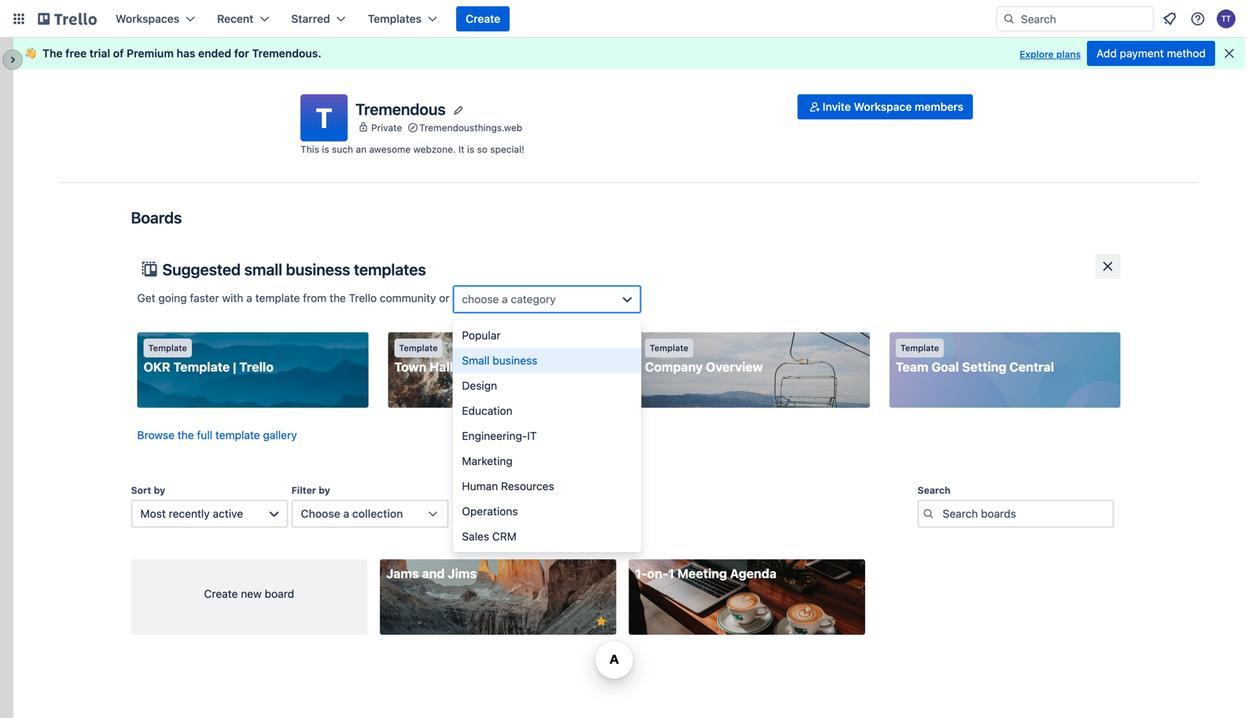 Task type: describe. For each thing, give the bounding box(es) containing it.
trello inside template okr template | trello
[[239, 360, 274, 375]]

by for sort by
[[154, 485, 165, 496]]

explore plans button
[[1020, 45, 1081, 64]]

explore
[[1020, 49, 1054, 60]]

hall
[[429, 360, 453, 375]]

private
[[371, 122, 402, 133]]

for
[[234, 47, 249, 60]]

choose
[[462, 293, 499, 306]]

the
[[42, 47, 63, 60]]

t button
[[300, 94, 348, 142]]

with
[[222, 292, 243, 305]]

tremendousthings.web link
[[419, 120, 522, 135]]

primary element
[[0, 0, 1245, 38]]

gallery
[[263, 429, 297, 442]]

choose
[[301, 508, 340, 521]]

operations
[[462, 505, 518, 518]]

goal
[[932, 360, 959, 375]]

Search text field
[[917, 500, 1114, 529]]

going
[[158, 292, 187, 305]]

choose a collection
[[301, 508, 403, 521]]

from
[[303, 292, 327, 305]]

template company overview
[[645, 343, 763, 375]]

so
[[477, 144, 488, 155]]

1 vertical spatial business
[[493, 354, 537, 367]]

sort by
[[131, 485, 165, 496]]

workspace
[[854, 100, 912, 113]]

collection
[[352, 508, 403, 521]]

add payment method
[[1097, 47, 1206, 60]]

setting
[[962, 360, 1006, 375]]

method
[[1167, 47, 1206, 60]]

okr
[[144, 360, 170, 375]]

1 horizontal spatial tremendous
[[356, 100, 446, 118]]

template for okr
[[148, 343, 187, 354]]

or
[[439, 292, 450, 305]]

filter
[[291, 485, 316, 496]]

plans
[[1056, 49, 1081, 60]]

browse the full template gallery link
[[137, 429, 297, 442]]

workspaces button
[[106, 6, 205, 31]]

templates button
[[358, 6, 447, 31]]

templates
[[354, 260, 426, 279]]

a for choose a category
[[502, 293, 508, 306]]

filter by
[[291, 485, 330, 496]]

1 is from the left
[[322, 144, 329, 155]]

engineering-
[[462, 430, 527, 443]]

templates
[[368, 12, 422, 25]]

create for create
[[466, 12, 500, 25]]

template okr template | trello
[[144, 343, 274, 375]]

boards
[[131, 208, 182, 227]]

👋
[[25, 47, 36, 60]]

of
[[113, 47, 124, 60]]

choose a collection button
[[291, 500, 449, 529]]

add payment method button
[[1087, 41, 1215, 66]]

invite workspace members button
[[797, 94, 973, 120]]

terry turtle (terryturtle) image
[[1217, 9, 1236, 28]]

overview
[[706, 360, 763, 375]]

0 horizontal spatial business
[[286, 260, 350, 279]]

jams and jims
[[386, 567, 477, 582]]

sm image
[[807, 99, 823, 115]]

faster
[[190, 292, 219, 305]]

sales crm
[[462, 530, 517, 543]]

template left |
[[173, 360, 230, 375]]

choose a category
[[462, 293, 556, 306]]

tremendousthings.web
[[419, 122, 522, 133]]

0 vertical spatial template
[[255, 292, 300, 305]]

free
[[65, 47, 87, 60]]

👋 the free trial of premium has ended for tremendous .
[[25, 47, 321, 60]]

small
[[462, 354, 490, 367]]

0 notifications image
[[1160, 9, 1179, 28]]

workspaces
[[116, 12, 179, 25]]

small
[[244, 260, 282, 279]]

design
[[462, 379, 497, 392]]



Task type: vqa. For each thing, say whether or not it's contained in the screenshot.
Trello to the bottom
yes



Task type: locate. For each thing, give the bounding box(es) containing it.
a right with
[[246, 292, 252, 305]]

.
[[318, 47, 321, 60]]

2 by from the left
[[319, 485, 330, 496]]

1 vertical spatial trello
[[239, 360, 274, 375]]

1 horizontal spatial by
[[319, 485, 330, 496]]

popular
[[462, 329, 501, 342]]

1 horizontal spatial business
[[493, 354, 537, 367]]

template inside template town hall meetings
[[399, 343, 438, 354]]

template inside template company overview
[[650, 343, 688, 354]]

team
[[896, 360, 929, 375]]

get going faster with a template from the trello community or
[[137, 292, 452, 305]]

open information menu image
[[1190, 11, 1206, 27]]

0 horizontal spatial by
[[154, 485, 165, 496]]

template inside template team goal setting central
[[900, 343, 939, 354]]

webzone.
[[413, 144, 456, 155]]

banner containing 👋
[[13, 38, 1245, 69]]

small business
[[462, 354, 537, 367]]

1 horizontal spatial create
[[466, 12, 500, 25]]

this
[[300, 144, 319, 155]]

banner
[[13, 38, 1245, 69]]

template up team
[[900, 343, 939, 354]]

the right from
[[330, 292, 346, 305]]

0 horizontal spatial a
[[246, 292, 252, 305]]

0 vertical spatial create
[[466, 12, 500, 25]]

0 horizontal spatial trello
[[239, 360, 274, 375]]

by right filter at the bottom of page
[[319, 485, 330, 496]]

create
[[466, 12, 500, 25], [204, 588, 238, 601]]

marketing
[[462, 455, 513, 468]]

template down small at the left top of the page
[[255, 292, 300, 305]]

template for company
[[650, 343, 688, 354]]

template
[[255, 292, 300, 305], [215, 429, 260, 442]]

template up town on the bottom
[[399, 343, 438, 354]]

recently
[[169, 508, 210, 521]]

central
[[1009, 360, 1054, 375]]

2 horizontal spatial a
[[502, 293, 508, 306]]

suggested
[[162, 260, 241, 279]]

2 is from the left
[[467, 144, 474, 155]]

suggested small business templates
[[162, 260, 426, 279]]

is right it at the left top of page
[[467, 144, 474, 155]]

Search field
[[1015, 7, 1153, 31]]

create button
[[456, 6, 510, 31]]

recent button
[[208, 6, 279, 31]]

payment
[[1120, 47, 1164, 60]]

a for choose a collection
[[343, 508, 349, 521]]

meetings
[[456, 360, 513, 375]]

meeting
[[677, 567, 727, 582]]

1-on-1 meeting agenda
[[635, 567, 777, 582]]

0 vertical spatial trello
[[349, 292, 377, 305]]

full
[[197, 429, 212, 442]]

sort
[[131, 485, 151, 496]]

0 vertical spatial business
[[286, 260, 350, 279]]

tremendous down starred
[[252, 47, 318, 60]]

back to home image
[[38, 6, 97, 31]]

jams and jims link
[[380, 560, 616, 635]]

human resources
[[462, 480, 554, 493]]

1 vertical spatial the
[[177, 429, 194, 442]]

template for town
[[399, 343, 438, 354]]

business right small
[[493, 354, 537, 367]]

wave image
[[25, 46, 36, 61]]

1 vertical spatial template
[[215, 429, 260, 442]]

invite
[[823, 100, 851, 113]]

special!
[[490, 144, 524, 155]]

most recently active
[[140, 508, 243, 521]]

starred
[[291, 12, 330, 25]]

create new board
[[204, 588, 294, 601]]

a right choose
[[502, 293, 508, 306]]

create for create new board
[[204, 588, 238, 601]]

active
[[213, 508, 243, 521]]

members
[[915, 100, 963, 113]]

ended
[[198, 47, 231, 60]]

template team goal setting central
[[896, 343, 1054, 375]]

1 by from the left
[[154, 485, 165, 496]]

a right choose in the bottom left of the page
[[343, 508, 349, 521]]

0 vertical spatial tremendous
[[252, 47, 318, 60]]

trello down templates
[[349, 292, 377, 305]]

search image
[[1003, 13, 1015, 25]]

tremendous up private
[[356, 100, 446, 118]]

0 horizontal spatial tremendous
[[252, 47, 318, 60]]

engineering-it
[[462, 430, 537, 443]]

a
[[246, 292, 252, 305], [502, 293, 508, 306], [343, 508, 349, 521]]

it
[[458, 144, 464, 155]]

1-on-1 meeting agenda link
[[629, 560, 865, 635]]

t
[[316, 101, 332, 134]]

on-
[[647, 567, 668, 582]]

sales
[[462, 530, 489, 543]]

trial
[[89, 47, 110, 60]]

browse
[[137, 429, 175, 442]]

0 horizontal spatial is
[[322, 144, 329, 155]]

1 horizontal spatial is
[[467, 144, 474, 155]]

and
[[422, 567, 445, 582]]

agenda
[[730, 567, 777, 582]]

template up company
[[650, 343, 688, 354]]

template
[[148, 343, 187, 354], [399, 343, 438, 354], [650, 343, 688, 354], [900, 343, 939, 354], [173, 360, 230, 375]]

search
[[917, 485, 951, 496]]

such
[[332, 144, 353, 155]]

1 horizontal spatial trello
[[349, 292, 377, 305]]

has
[[177, 47, 195, 60]]

resources
[[501, 480, 554, 493]]

the
[[330, 292, 346, 305], [177, 429, 194, 442]]

crm
[[492, 530, 517, 543]]

by
[[154, 485, 165, 496], [319, 485, 330, 496]]

click to unstar this board. it will be removed from your starred list. image
[[594, 615, 608, 629]]

this is such an awesome webzone. it is so special!
[[300, 144, 524, 155]]

0 horizontal spatial the
[[177, 429, 194, 442]]

community
[[380, 292, 436, 305]]

1 vertical spatial create
[[204, 588, 238, 601]]

1-
[[635, 567, 647, 582]]

0 horizontal spatial create
[[204, 588, 238, 601]]

human
[[462, 480, 498, 493]]

1 horizontal spatial a
[[343, 508, 349, 521]]

town
[[394, 360, 426, 375]]

explore plans
[[1020, 49, 1081, 60]]

create inside button
[[466, 12, 500, 25]]

starred button
[[282, 6, 355, 31]]

1 vertical spatial tremendous
[[356, 100, 446, 118]]

template right full
[[215, 429, 260, 442]]

template up 'okr'
[[148, 343, 187, 354]]

recent
[[217, 12, 253, 25]]

template for team
[[900, 343, 939, 354]]

board
[[265, 588, 294, 601]]

1 horizontal spatial the
[[330, 292, 346, 305]]

most
[[140, 508, 166, 521]]

awesome
[[369, 144, 411, 155]]

jims
[[448, 567, 477, 582]]

0 vertical spatial the
[[330, 292, 346, 305]]

trello right |
[[239, 360, 274, 375]]

is right the this on the left top of page
[[322, 144, 329, 155]]

get
[[137, 292, 155, 305]]

by right sort
[[154, 485, 165, 496]]

template town hall meetings
[[394, 343, 513, 375]]

tremendous inside banner
[[252, 47, 318, 60]]

a inside button
[[343, 508, 349, 521]]

business up from
[[286, 260, 350, 279]]

browse the full template gallery
[[137, 429, 297, 442]]

by for filter by
[[319, 485, 330, 496]]

company
[[645, 360, 703, 375]]

the left full
[[177, 429, 194, 442]]



